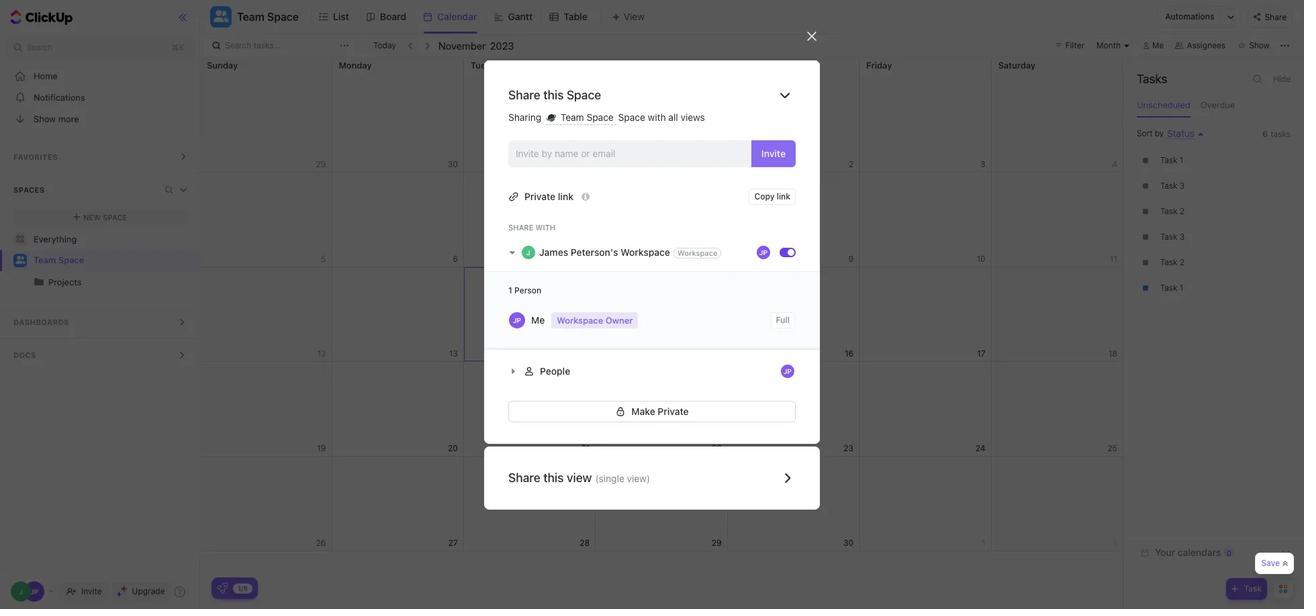 Task type: describe. For each thing, give the bounding box(es) containing it.
owner
[[606, 314, 633, 325]]

1 horizontal spatial workspace
[[621, 246, 670, 258]]

today button
[[371, 39, 399, 52]]

more
[[58, 113, 79, 124]]

tasks
[[1271, 129, 1291, 139]]

‎task 1
[[1161, 155, 1183, 165]]

2 3 from the top
[[1180, 232, 1185, 242]]

upgrade link
[[111, 582, 170, 601]]

6
[[1263, 129, 1268, 139]]

16
[[845, 348, 854, 358]]

thursday
[[735, 60, 774, 71]]

workspace for workspace owner
[[557, 314, 603, 325]]

share for share this view ( single                 view )
[[508, 471, 541, 485]]

21
[[581, 443, 590, 453]]

‎task for ‎task 2
[[1161, 257, 1178, 267]]

search for search tasks...
[[225, 40, 251, 50]]

link for private link
[[558, 190, 574, 202]]

team for team space button
[[237, 11, 265, 23]]

team space for team space button
[[237, 11, 299, 23]]

1 for task 1
[[1180, 283, 1183, 293]]

assignees button
[[1170, 38, 1232, 54]]

sunday
[[207, 60, 238, 71]]

projects
[[48, 277, 82, 287]]

share button
[[1248, 6, 1292, 28]]

sort by
[[1137, 128, 1164, 138]]

save
[[1261, 558, 1280, 568]]

hide button
[[1269, 71, 1295, 87]]

favorites button
[[0, 140, 200, 173]]

hide
[[1273, 74, 1291, 84]]

0 vertical spatial invite
[[762, 147, 786, 159]]

workspace owner
[[557, 314, 633, 325]]

)
[[647, 473, 650, 484]]

overdue
[[1201, 99, 1235, 110]]

1 left person at the left of page
[[508, 285, 512, 295]]

share with
[[508, 223, 556, 231]]

1 vertical spatial team space
[[558, 111, 616, 123]]

show
[[34, 113, 56, 124]]

sharing
[[508, 111, 544, 123]]

team space link
[[34, 250, 188, 271]]

2 for ‎task 2
[[1180, 257, 1185, 267]]

2 projects link from the left
[[48, 271, 188, 293]]

25
[[1108, 443, 1118, 453]]

row containing 14
[[200, 267, 1124, 362]]

wednesday
[[603, 60, 651, 71]]

your calendars 0
[[1155, 547, 1232, 558]]

saturday
[[998, 60, 1036, 71]]

team space button
[[232, 2, 299, 32]]

all
[[669, 111, 678, 123]]

29
[[712, 538, 722, 548]]

0 vertical spatial jp
[[760, 248, 768, 256]]

24
[[976, 443, 986, 453]]

share for share this space
[[508, 88, 541, 102]]

row containing 19
[[200, 362, 1124, 457]]

single
[[599, 473, 624, 484]]

task 1
[[1161, 283, 1183, 293]]

share this space
[[508, 88, 601, 102]]

1/5
[[238, 584, 248, 592]]

onboarding checklist button image
[[217, 583, 228, 594]]

everything link
[[0, 228, 200, 250]]

Search tasks... text field
[[225, 36, 336, 55]]

this for view
[[543, 471, 564, 485]]

notifications
[[34, 92, 85, 102]]

1 vertical spatial jp
[[513, 316, 521, 324]]

sidebar navigation
[[0, 0, 200, 609]]

your
[[1155, 547, 1175, 558]]

grid containing sunday
[[199, 58, 1124, 609]]

share for share
[[1265, 12, 1287, 22]]

2 task 3 from the top
[[1161, 232, 1185, 242]]

private link
[[525, 190, 574, 202]]

people
[[540, 365, 570, 377]]

6 tasks
[[1263, 129, 1291, 139]]

20
[[448, 443, 458, 453]]

with for space
[[648, 111, 666, 123]]

1 3 from the top
[[1180, 181, 1185, 191]]

board link
[[380, 0, 412, 34]]

1 vertical spatial me
[[531, 314, 545, 325]]

home
[[34, 70, 58, 81]]

link for copy link
[[777, 191, 791, 201]]

Invite by name or email text field
[[516, 143, 746, 164]]

by
[[1155, 128, 1164, 138]]

sort
[[1137, 128, 1153, 138]]

copy
[[755, 191, 775, 201]]

this for space
[[543, 88, 564, 102]]

james peterson's workspace
[[539, 246, 670, 258]]

1 for ‎task 1
[[1180, 155, 1183, 165]]

⌘k
[[172, 42, 184, 52]]

everything
[[34, 233, 77, 244]]

1 horizontal spatial private
[[658, 405, 689, 417]]

1 projects link from the left
[[1, 271, 188, 293]]

j
[[527, 248, 530, 256]]

27
[[448, 538, 458, 548]]

table
[[564, 11, 588, 22]]

22
[[712, 443, 722, 453]]



Task type: vqa. For each thing, say whether or not it's contained in the screenshot.
Sort By
yes



Task type: locate. For each thing, give the bounding box(es) containing it.
1
[[1180, 155, 1183, 165], [1180, 283, 1183, 293], [508, 285, 512, 295]]

tasks...
[[254, 40, 281, 50]]

3
[[1180, 181, 1185, 191], [1180, 232, 1185, 242]]

onboarding checklist button element
[[217, 583, 228, 594]]

link right copy on the right of page
[[777, 191, 791, 201]]

calendar
[[437, 11, 477, 22]]

0 horizontal spatial view
[[567, 471, 592, 485]]

new space
[[83, 213, 127, 221]]

team space down everything
[[34, 255, 84, 265]]

task 2
[[1161, 206, 1185, 216]]

15
[[713, 348, 722, 358]]

copy link
[[755, 191, 791, 201]]

make
[[632, 405, 655, 417]]

with
[[648, 111, 666, 123], [536, 223, 556, 231]]

2 horizontal spatial jp
[[784, 367, 792, 375]]

link up james
[[558, 190, 574, 202]]

‎task
[[1161, 155, 1178, 165], [1161, 257, 1178, 267]]

this up sharing
[[543, 88, 564, 102]]

1 up task 2
[[1180, 155, 1183, 165]]

invite left upgrade link
[[81, 586, 102, 596]]

14
[[581, 348, 590, 358]]

team space
[[237, 11, 299, 23], [558, 111, 616, 123], [34, 255, 84, 265]]

task 3 up task 2
[[1161, 181, 1185, 191]]

workspace for workspace
[[678, 249, 718, 257]]

0 vertical spatial task 3
[[1161, 181, 1185, 191]]

unscheduled
[[1137, 99, 1191, 110]]

1 vertical spatial this
[[543, 471, 564, 485]]

0 vertical spatial me
[[1153, 40, 1164, 50]]

2 vertical spatial jp
[[784, 367, 792, 375]]

0 horizontal spatial workspace
[[557, 314, 603, 325]]

2 vertical spatial team
[[34, 255, 56, 265]]

‎task up task 1
[[1161, 257, 1178, 267]]

dashboards
[[13, 318, 69, 326]]

1 vertical spatial invite
[[81, 586, 102, 596]]

1 vertical spatial 3
[[1180, 232, 1185, 242]]

2 horizontal spatial workspace
[[678, 249, 718, 257]]

view
[[567, 471, 592, 485], [627, 473, 647, 484]]

2 horizontal spatial team space
[[558, 111, 616, 123]]

automations
[[1166, 11, 1215, 21]]

favorites
[[13, 152, 58, 161]]

assignees
[[1187, 40, 1226, 50]]

monday
[[339, 60, 372, 71]]

team inside button
[[237, 11, 265, 23]]

team space inside sidebar navigation
[[34, 255, 84, 265]]

views
[[681, 111, 705, 123]]

me up the tasks
[[1153, 40, 1164, 50]]

2 horizontal spatial team
[[561, 111, 584, 123]]

0 horizontal spatial with
[[536, 223, 556, 231]]

tasks
[[1137, 72, 1168, 86]]

friday
[[866, 60, 892, 71]]

0 horizontal spatial private
[[525, 190, 556, 202]]

upgrade
[[132, 586, 165, 596]]

1 horizontal spatial team
[[237, 11, 265, 23]]

notifications link
[[0, 87, 200, 108]]

with for share
[[536, 223, 556, 231]]

1 row from the top
[[200, 58, 1124, 173]]

1 vertical spatial with
[[536, 223, 556, 231]]

calendar link
[[437, 0, 483, 34]]

with left all
[[648, 111, 666, 123]]

1 vertical spatial 2
[[1180, 257, 1185, 267]]

1 horizontal spatial search
[[225, 40, 251, 50]]

2 for task 2
[[1180, 206, 1185, 216]]

0 vertical spatial team
[[237, 11, 265, 23]]

automations button
[[1159, 7, 1221, 27]]

view inside share this view ( single                 view )
[[627, 473, 647, 484]]

2 up task 1
[[1180, 257, 1185, 267]]

1 ‎task from the top
[[1161, 155, 1178, 165]]

‎task for ‎task 1
[[1161, 155, 1178, 165]]

5 row from the top
[[200, 457, 1124, 551]]

2 vertical spatial team space
[[34, 255, 84, 265]]

invite up copy link
[[762, 147, 786, 159]]

gantt
[[508, 11, 533, 22]]

2 this from the top
[[543, 471, 564, 485]]

2 row from the top
[[200, 173, 1124, 267]]

30
[[844, 538, 854, 548]]

table link
[[564, 0, 593, 34]]

jp
[[760, 248, 768, 256], [513, 316, 521, 324], [784, 367, 792, 375]]

1 person
[[508, 285, 541, 295]]

space with all views
[[618, 111, 705, 123]]

search
[[225, 40, 251, 50], [26, 42, 53, 52]]

1 horizontal spatial me
[[1153, 40, 1164, 50]]

1 down ‎task 2
[[1180, 283, 1183, 293]]

1 vertical spatial ‎task
[[1161, 257, 1178, 267]]

me down person at the left of page
[[531, 314, 545, 325]]

share this view ( single                 view )
[[508, 471, 650, 485]]

link
[[558, 190, 574, 202], [777, 191, 791, 201]]

show more
[[34, 113, 79, 124]]

calendars
[[1178, 547, 1221, 558]]

2 ‎task from the top
[[1161, 257, 1178, 267]]

james
[[539, 246, 568, 258]]

today
[[373, 40, 396, 50]]

share inside button
[[1265, 12, 1287, 22]]

docs
[[13, 351, 36, 359]]

search up 'home'
[[26, 42, 53, 52]]

me
[[1153, 40, 1164, 50], [531, 314, 545, 325]]

0 vertical spatial team space
[[237, 11, 299, 23]]

share
[[1265, 12, 1287, 22], [508, 88, 541, 102], [508, 223, 534, 231], [508, 471, 541, 485]]

‎task 2
[[1161, 257, 1185, 267]]

team space up tasks...
[[237, 11, 299, 23]]

task
[[1161, 181, 1178, 191], [1161, 206, 1178, 216], [1161, 232, 1178, 242], [1161, 283, 1178, 293], [1244, 584, 1262, 594]]

team inside sidebar navigation
[[34, 255, 56, 265]]

1 horizontal spatial view
[[627, 473, 647, 484]]

0 horizontal spatial team
[[34, 255, 56, 265]]

team
[[237, 11, 265, 23], [561, 111, 584, 123], [34, 255, 56, 265]]

team space down share this space
[[558, 111, 616, 123]]

this left the "("
[[543, 471, 564, 485]]

2 up ‎task 2
[[1180, 206, 1185, 216]]

23
[[844, 443, 854, 453]]

1 vertical spatial private
[[658, 405, 689, 417]]

0 horizontal spatial jp
[[513, 316, 521, 324]]

search tasks...
[[225, 40, 281, 50]]

1 horizontal spatial jp
[[760, 248, 768, 256]]

user group image
[[15, 256, 25, 264]]

0 vertical spatial ‎task
[[1161, 155, 1178, 165]]

peterson's
[[571, 246, 618, 258]]

invite inside sidebar navigation
[[81, 586, 102, 596]]

private
[[525, 190, 556, 202], [658, 405, 689, 417]]

view left the "("
[[567, 471, 592, 485]]

team for the team space link
[[34, 255, 56, 265]]

28
[[580, 538, 590, 548]]

1 horizontal spatial with
[[648, 111, 666, 123]]

18
[[1109, 348, 1118, 358]]

with up james
[[536, 223, 556, 231]]

search for search
[[26, 42, 53, 52]]

0 horizontal spatial link
[[558, 190, 574, 202]]

0 vertical spatial 2
[[1180, 206, 1185, 216]]

person
[[515, 285, 541, 295]]

0 vertical spatial private
[[525, 190, 556, 202]]

4 row from the top
[[200, 362, 1124, 457]]

0 horizontal spatial me
[[531, 314, 545, 325]]

1 horizontal spatial invite
[[762, 147, 786, 159]]

list link
[[333, 0, 354, 34]]

task 3 up ‎task 2
[[1161, 232, 1185, 242]]

1 horizontal spatial team space
[[237, 11, 299, 23]]

1 task 3 from the top
[[1161, 181, 1185, 191]]

make private
[[632, 405, 689, 417]]

view right the single
[[627, 473, 647, 484]]

home link
[[0, 65, 200, 87]]

private right make
[[658, 405, 689, 417]]

2 2 from the top
[[1180, 257, 1185, 267]]

(
[[595, 473, 599, 484]]

1 2 from the top
[[1180, 206, 1185, 216]]

search inside sidebar navigation
[[26, 42, 53, 52]]

grid
[[199, 58, 1124, 609]]

0 horizontal spatial search
[[26, 42, 53, 52]]

invite
[[762, 147, 786, 159], [81, 586, 102, 596]]

search up sunday
[[225, 40, 251, 50]]

team space for the team space link
[[34, 255, 84, 265]]

3 row from the top
[[200, 267, 1124, 362]]

0 vertical spatial this
[[543, 88, 564, 102]]

1 horizontal spatial link
[[777, 191, 791, 201]]

1 vertical spatial task 3
[[1161, 232, 1185, 242]]

row
[[200, 58, 1124, 173], [200, 173, 1124, 267], [200, 267, 1124, 362], [200, 362, 1124, 457], [200, 457, 1124, 551]]

‎task down by
[[1161, 155, 1178, 165]]

me button
[[1138, 38, 1170, 54]]

gantt link
[[508, 0, 538, 34]]

17
[[977, 348, 986, 358]]

3 up task 2
[[1180, 181, 1185, 191]]

team down everything
[[34, 255, 56, 265]]

list
[[333, 11, 349, 22]]

1 vertical spatial team
[[561, 111, 584, 123]]

team down share this space
[[561, 111, 584, 123]]

team up the search tasks...
[[237, 11, 265, 23]]

0
[[1227, 548, 1232, 557]]

1 this from the top
[[543, 88, 564, 102]]

0 horizontal spatial invite
[[81, 586, 102, 596]]

0 vertical spatial 3
[[1180, 181, 1185, 191]]

board
[[380, 11, 406, 22]]

3 up ‎task 2
[[1180, 232, 1185, 242]]

me inside button
[[1153, 40, 1164, 50]]

share for share with
[[508, 223, 534, 231]]

new
[[83, 213, 101, 221]]

row containing 26
[[200, 457, 1124, 551]]

team space inside button
[[237, 11, 299, 23]]

0 vertical spatial with
[[648, 111, 666, 123]]

26
[[316, 538, 326, 548]]

0 horizontal spatial team space
[[34, 255, 84, 265]]

private up "share with"
[[525, 190, 556, 202]]

2
[[1180, 206, 1185, 216], [1180, 257, 1185, 267]]

space inside button
[[267, 11, 299, 23]]

19
[[317, 443, 326, 453]]



